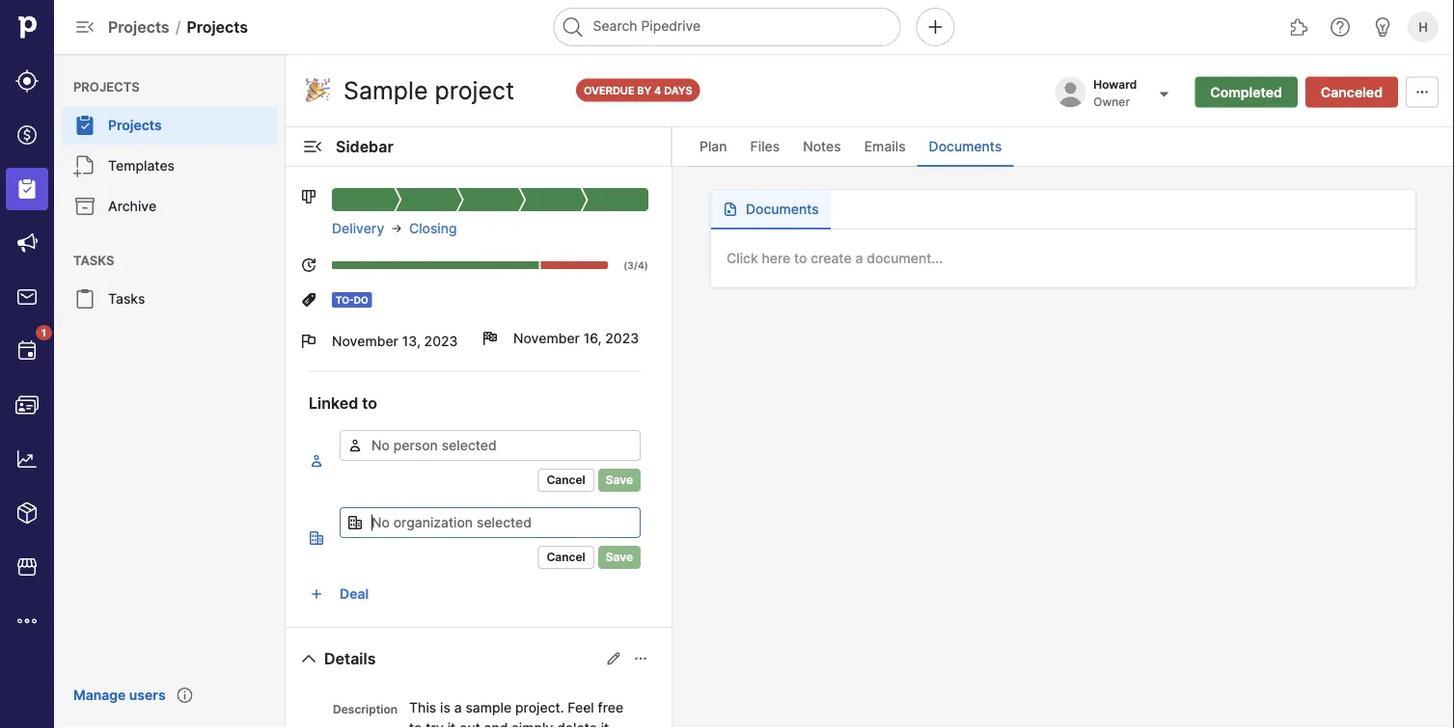 Task type: describe. For each thing, give the bounding box(es) containing it.
(
[[624, 260, 628, 271]]

sales assistant image
[[1372, 15, 1395, 39]]

details button
[[293, 644, 384, 675]]

1 vertical spatial tasks
[[108, 291, 145, 307]]

click
[[727, 251, 758, 267]]

color primary image for details
[[297, 648, 321, 671]]

overdue by 4 days
[[584, 84, 693, 97]]

november 13, 2023 button
[[301, 320, 467, 364]]

color active image for no person selected field
[[309, 454, 324, 469]]

projects image
[[15, 178, 39, 201]]

0 vertical spatial tasks
[[73, 253, 114, 268]]

color primary image inside no person selected field
[[348, 438, 363, 454]]

try
[[426, 720, 444, 729]]

( 3 / 4 )
[[624, 260, 649, 271]]

tasks link
[[62, 280, 278, 319]]

menu containing projects
[[54, 54, 286, 729]]

howard owner
[[1094, 77, 1138, 109]]

1 horizontal spatial 4
[[655, 84, 662, 97]]

this
[[409, 700, 437, 716]]

products image
[[15, 502, 39, 525]]

delete
[[557, 720, 597, 729]]

manage users button
[[62, 679, 177, 713]]

cancel for cancel "button" for save button related to no organization selected field
[[547, 551, 586, 565]]

emails
[[865, 139, 906, 155]]

color primary image inside no organization selected field
[[348, 516, 363, 531]]

none field no person selected
[[340, 431, 641, 461]]

this is a sample project. feel free to try it out and simply delete i
[[409, 700, 624, 729]]

manage users
[[73, 688, 166, 704]]

16,
[[584, 331, 602, 347]]

0 horizontal spatial 4
[[638, 260, 645, 271]]

manage
[[73, 688, 126, 704]]

deal button
[[332, 579, 649, 610]]

color undefined image for archive
[[73, 195, 97, 218]]

sales inbox image
[[15, 286, 39, 309]]

quick add image
[[924, 15, 948, 39]]

files
[[751, 139, 780, 155]]

0 vertical spatial /
[[175, 17, 181, 36]]

owner
[[1094, 95, 1130, 109]]

canceled
[[1322, 84, 1383, 100]]

save button for no organization selected field
[[598, 546, 641, 570]]

info image
[[177, 688, 193, 704]]

cancel button for save button related to no organization selected field
[[538, 546, 594, 570]]

notes
[[803, 139, 842, 155]]

cancel button for no person selected field's save button
[[538, 469, 594, 492]]

howard
[[1094, 77, 1138, 91]]

1 menu
[[0, 0, 54, 729]]

users
[[129, 688, 166, 704]]

here
[[762, 251, 791, 267]]

closing
[[409, 221, 457, 237]]

transfer ownership image
[[1153, 83, 1176, 106]]

november for november 13, 2023
[[332, 334, 399, 350]]

1 vertical spatial documents
[[746, 201, 819, 218]]

h
[[1419, 19, 1429, 34]]

contacts image
[[15, 394, 39, 417]]

is
[[440, 700, 451, 716]]

by
[[638, 84, 652, 97]]

color undefined image for tasks
[[73, 288, 97, 311]]

0 horizontal spatial to
[[362, 394, 377, 413]]

color undefined image inside the 1 link
[[15, 340, 39, 363]]

1 horizontal spatial /
[[634, 260, 638, 271]]

sample
[[466, 700, 512, 716]]

november 16, 2023 button
[[483, 320, 649, 358]]

marketplace image
[[15, 556, 39, 579]]

No person selected text field
[[340, 431, 641, 461]]

quick help image
[[1329, 15, 1353, 39]]

cancel for no person selected field's save button cancel "button"
[[547, 474, 586, 488]]

13,
[[402, 334, 421, 350]]

menu toggle image
[[73, 15, 97, 39]]



Task type: locate. For each thing, give the bounding box(es) containing it.
1 horizontal spatial 2023
[[606, 331, 639, 347]]

campaigns image
[[15, 232, 39, 255]]

cancel
[[547, 474, 586, 488], [547, 551, 586, 565]]

color primary image for november 13, 2023
[[301, 334, 317, 349]]

0 vertical spatial to
[[795, 251, 808, 267]]

/ right the menu toggle icon
[[175, 17, 181, 36]]

menu item
[[0, 162, 54, 216]]

november left 16,
[[514, 331, 580, 347]]

simply
[[512, 720, 553, 729]]

0 vertical spatial color undefined image
[[73, 114, 97, 137]]

color primary image for november 16, 2023
[[483, 331, 498, 347]]

details
[[324, 650, 376, 669]]

color undefined image inside templates link
[[73, 154, 97, 178]]

0 horizontal spatial /
[[175, 17, 181, 36]]

color undefined image up contacts icon
[[15, 340, 39, 363]]

save button for no person selected field
[[598, 469, 641, 492]]

1 vertical spatial cancel button
[[538, 546, 594, 570]]

0 vertical spatial cancel button
[[538, 469, 594, 492]]

)
[[645, 260, 649, 271]]

color undefined image for projects
[[73, 114, 97, 137]]

1 color undefined image from the top
[[73, 114, 97, 137]]

0 vertical spatial save
[[606, 474, 633, 488]]

cancel button down no person selected text field
[[538, 469, 594, 492]]

4
[[655, 84, 662, 97], [638, 260, 645, 271]]

0 vertical spatial a
[[856, 251, 863, 267]]

documents right emails
[[929, 139, 1002, 155]]

insights image
[[15, 448, 39, 471]]

2 color undefined image from the top
[[73, 195, 97, 218]]

save for no person selected text field
[[606, 474, 633, 488]]

color undefined image
[[73, 154, 97, 178], [15, 340, 39, 363]]

0 vertical spatial save button
[[598, 469, 641, 492]]

1 vertical spatial none field
[[340, 508, 641, 539]]

november
[[514, 331, 580, 347], [332, 334, 399, 350]]

2 horizontal spatial to
[[795, 251, 808, 267]]

to right 'here'
[[795, 251, 808, 267]]

color undefined image left archive
[[73, 195, 97, 218]]

and
[[484, 720, 508, 729]]

0 horizontal spatial color undefined image
[[15, 340, 39, 363]]

No organization selected text field
[[340, 508, 641, 539]]

project.
[[516, 700, 564, 716]]

0 vertical spatial none field
[[340, 431, 641, 461]]

to right the linked on the left bottom
[[362, 394, 377, 413]]

none field up deal button
[[340, 508, 641, 539]]

to down the this
[[409, 720, 422, 729]]

november for november 16, 2023
[[514, 331, 580, 347]]

documents
[[929, 139, 1002, 155], [746, 201, 819, 218]]

november 16, 2023
[[514, 331, 639, 347]]

description
[[333, 703, 398, 717]]

color undefined image right deals icon
[[73, 114, 97, 137]]

none field up no organization selected text field
[[340, 431, 641, 461]]

color active image
[[309, 454, 324, 469], [309, 531, 324, 546], [309, 587, 324, 602]]

4 right 3
[[638, 260, 645, 271]]

color undefined image right sales inbox image
[[73, 288, 97, 311]]

1
[[41, 327, 46, 339]]

2023 right 16,
[[606, 331, 639, 347]]

2 vertical spatial to
[[409, 720, 422, 729]]

2023 right 13, at left top
[[424, 334, 458, 350]]

3 color undefined image from the top
[[73, 288, 97, 311]]

color undefined image left templates
[[73, 154, 97, 178]]

0 vertical spatial cancel
[[547, 474, 586, 488]]

out
[[460, 720, 481, 729]]

/ right '('
[[634, 260, 638, 271]]

tasks
[[73, 253, 114, 268], [108, 291, 145, 307]]

3 color active image from the top
[[309, 587, 324, 602]]

1 link
[[6, 325, 52, 373]]

2023
[[606, 331, 639, 347], [424, 334, 458, 350]]

h button
[[1405, 8, 1443, 46]]

1 vertical spatial save button
[[598, 546, 641, 570]]

archive link
[[62, 187, 278, 226]]

color primary image inside details button
[[297, 648, 321, 671]]

document...
[[867, 251, 943, 267]]

archive
[[108, 198, 156, 215]]

2 vertical spatial color undefined image
[[73, 288, 97, 311]]

1 save from the top
[[606, 474, 633, 488]]

none field no organization selected
[[340, 508, 641, 539]]

color active image for no organization selected field
[[309, 531, 324, 546]]

create
[[811, 251, 852, 267]]

a inside this is a sample project. feel free to try it out and simply delete i
[[454, 700, 462, 716]]

1 horizontal spatial documents
[[929, 139, 1002, 155]]

howard link
[[1094, 77, 1141, 91]]

cancel down no person selected text field
[[547, 474, 586, 488]]

color undefined image inside projects link
[[73, 114, 97, 137]]

menu
[[54, 54, 286, 729]]

2 color active image from the top
[[309, 531, 324, 546]]

🎉  Sample project text field
[[301, 71, 561, 110]]

2023 for november 13, 2023
[[424, 334, 458, 350]]

november left 13, at left top
[[332, 334, 399, 350]]

2 save button from the top
[[598, 546, 641, 570]]

2 none field from the top
[[340, 508, 641, 539]]

home image
[[13, 13, 42, 42]]

color primary image inside november 16, 2023 button
[[483, 331, 498, 347]]

1 vertical spatial color active image
[[309, 531, 324, 546]]

canceled button
[[1306, 77, 1399, 108]]

1 vertical spatial a
[[454, 700, 462, 716]]

click here to create a document...
[[727, 251, 943, 267]]

0 horizontal spatial documents
[[746, 201, 819, 218]]

0 horizontal spatial 2023
[[424, 334, 458, 350]]

projects menu item
[[54, 106, 286, 145]]

2023 for november 16, 2023
[[606, 331, 639, 347]]

leads image
[[15, 70, 39, 93]]

to
[[795, 251, 808, 267], [362, 394, 377, 413], [409, 720, 422, 729]]

1 save button from the top
[[598, 469, 641, 492]]

it
[[448, 720, 456, 729]]

projects link
[[62, 106, 278, 145]]

1 vertical spatial /
[[634, 260, 638, 271]]

a right create
[[856, 251, 863, 267]]

linked to
[[309, 394, 377, 413]]

0 vertical spatial color undefined image
[[73, 154, 97, 178]]

cancel down no organization selected field
[[547, 551, 586, 565]]

save
[[606, 474, 633, 488], [606, 551, 633, 565]]

feel
[[568, 700, 594, 716]]

1 vertical spatial cancel
[[547, 551, 586, 565]]

1 horizontal spatial november
[[514, 331, 580, 347]]

deal
[[340, 586, 369, 603]]

0 horizontal spatial a
[[454, 700, 462, 716]]

deals image
[[15, 124, 39, 147]]

sidebar
[[336, 137, 394, 156]]

free
[[598, 700, 624, 716]]

cancel button down no organization selected field
[[538, 546, 594, 570]]

color primary image
[[390, 221, 404, 237], [301, 258, 317, 273], [483, 331, 498, 347], [301, 334, 317, 349], [297, 648, 321, 671]]

0 horizontal spatial november
[[332, 334, 399, 350]]

1 color active image from the top
[[309, 454, 324, 469]]

color undefined image inside tasks link
[[73, 288, 97, 311]]

templates
[[108, 158, 175, 174]]

1 vertical spatial color undefined image
[[73, 195, 97, 218]]

2 vertical spatial color active image
[[309, 587, 324, 602]]

1 vertical spatial save
[[606, 551, 633, 565]]

color undefined image
[[73, 114, 97, 137], [73, 195, 97, 218], [73, 288, 97, 311]]

more image
[[15, 610, 39, 633]]

Search Pipedrive field
[[554, 8, 901, 46]]

save for no organization selected text field
[[606, 551, 633, 565]]

1 vertical spatial to
[[362, 394, 377, 413]]

2 save from the top
[[606, 551, 633, 565]]

0 vertical spatial documents
[[929, 139, 1002, 155]]

a right is
[[454, 700, 462, 716]]

color primary image
[[1411, 84, 1435, 100], [301, 135, 324, 158], [301, 189, 317, 205], [723, 202, 739, 217], [301, 293, 317, 308], [348, 438, 363, 454], [348, 516, 363, 531], [606, 652, 622, 667], [633, 652, 649, 667]]

projects
[[108, 17, 170, 36], [187, 17, 248, 36], [73, 79, 140, 94], [108, 117, 162, 134]]

None field
[[340, 431, 641, 461], [340, 508, 641, 539]]

0 vertical spatial 4
[[655, 84, 662, 97]]

completed
[[1211, 84, 1283, 100]]

projects / projects
[[108, 17, 248, 36]]

3
[[628, 260, 634, 271]]

november 13, 2023
[[332, 334, 458, 350]]

1 horizontal spatial color undefined image
[[73, 154, 97, 178]]

1 vertical spatial color undefined image
[[15, 340, 39, 363]]

days
[[664, 84, 693, 97]]

to inside this is a sample project. feel free to try it out and simply delete i
[[409, 720, 422, 729]]

0 vertical spatial color active image
[[309, 454, 324, 469]]

color primary image inside november 13, 2023 button
[[301, 334, 317, 349]]

1 cancel from the top
[[547, 474, 586, 488]]

1 horizontal spatial a
[[856, 251, 863, 267]]

templates link
[[62, 147, 278, 185]]

cancel button
[[538, 469, 594, 492], [538, 546, 594, 570]]

1 horizontal spatial to
[[409, 720, 422, 729]]

linked
[[309, 394, 358, 413]]

1 cancel button from the top
[[538, 469, 594, 492]]

4 right by
[[655, 84, 662, 97]]

overdue
[[584, 84, 635, 97]]

delivery
[[332, 221, 384, 237]]

documents up 'here'
[[746, 201, 819, 218]]

1 vertical spatial 4
[[638, 260, 645, 271]]

projects inside menu item
[[108, 117, 162, 134]]

completed button
[[1195, 77, 1298, 108]]

save button
[[598, 469, 641, 492], [598, 546, 641, 570]]

color undefined image inside archive link
[[73, 195, 97, 218]]

1 none field from the top
[[340, 431, 641, 461]]

2 cancel button from the top
[[538, 546, 594, 570]]

2 cancel from the top
[[547, 551, 586, 565]]

plan
[[700, 139, 727, 155]]

a
[[856, 251, 863, 267], [454, 700, 462, 716]]

/
[[175, 17, 181, 36], [634, 260, 638, 271]]



Task type: vqa. For each thing, say whether or not it's contained in the screenshot.
Click here to create a document...
yes



